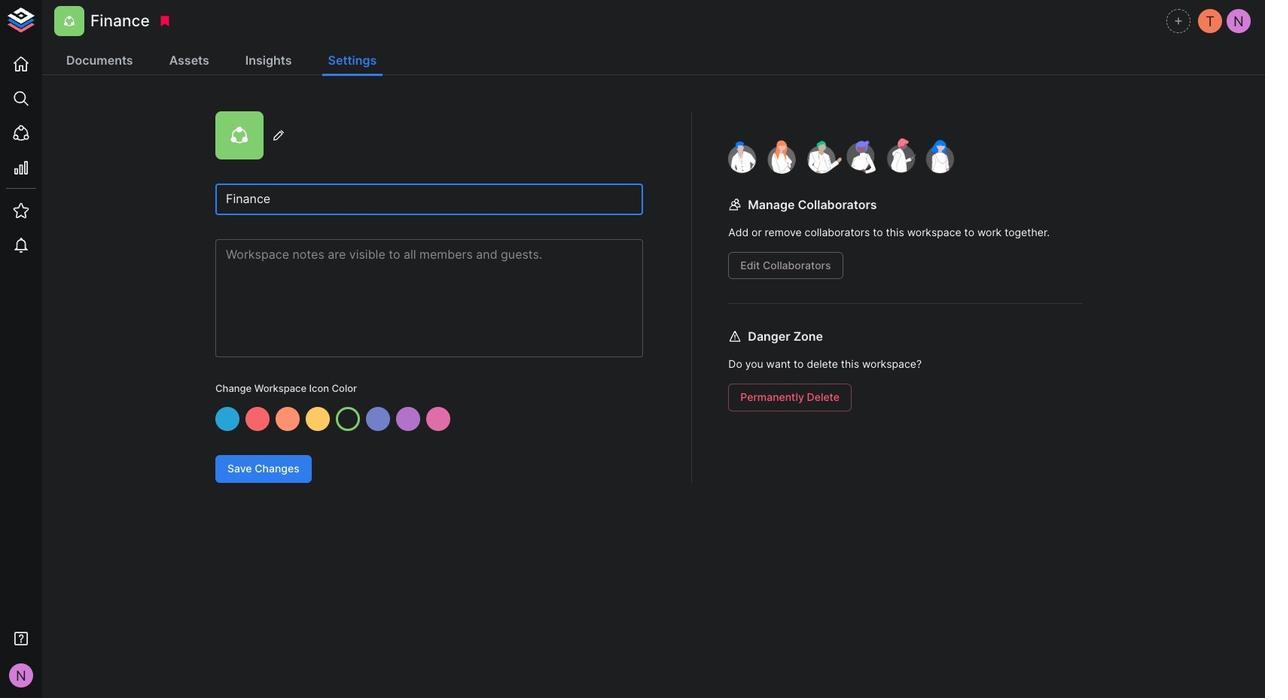 Task type: locate. For each thing, give the bounding box(es) containing it.
remove bookmark image
[[158, 14, 172, 28]]

Workspace notes are visible to all members and guests. text field
[[215, 239, 643, 358]]

Workspace Name text field
[[215, 184, 643, 215]]



Task type: vqa. For each thing, say whether or not it's contained in the screenshot.
2022
no



